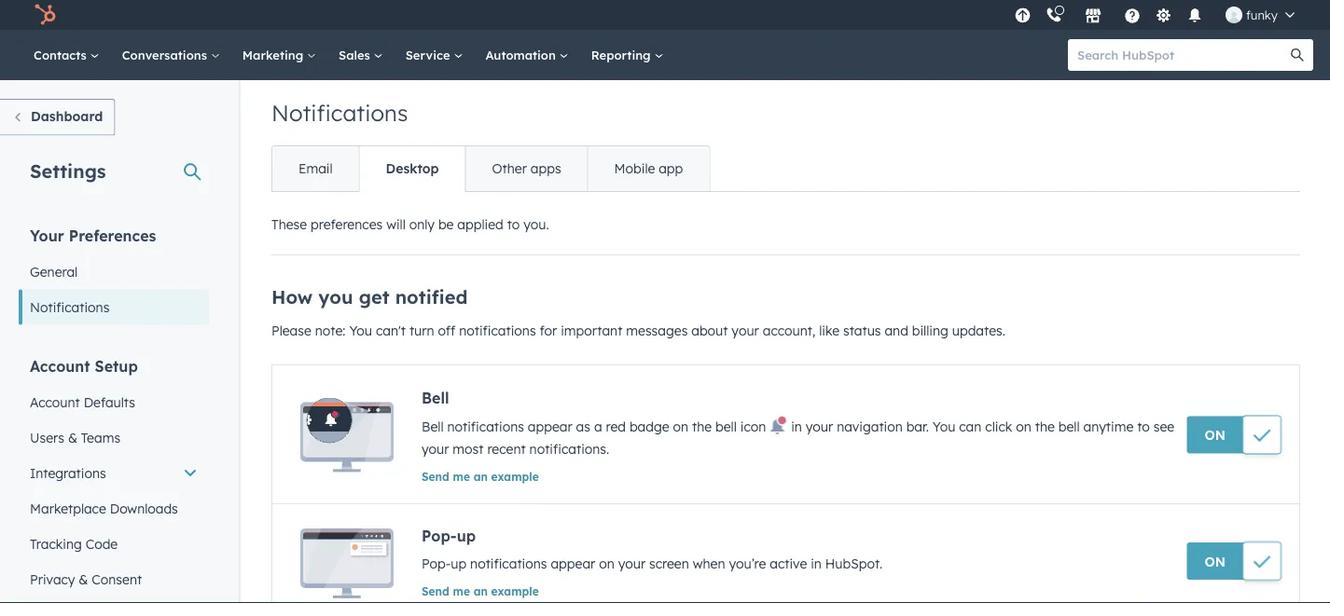 Task type: locate. For each thing, give the bounding box(es) containing it.
1 vertical spatial up
[[451, 556, 467, 573]]

0 vertical spatial notifications
[[272, 99, 408, 127]]

2 send from the top
[[422, 585, 450, 599]]

1 horizontal spatial the
[[1036, 419, 1055, 435]]

2 example from the top
[[492, 585, 539, 599]]

0 vertical spatial to
[[507, 217, 520, 233]]

2 an from the top
[[474, 585, 488, 599]]

general
[[30, 264, 78, 280]]

2 send me an example button from the top
[[422, 585, 539, 599]]

in inside in your navigation bar. you can click on the bell anytime to see your most recent notifications.
[[792, 419, 803, 435]]

1 bell from the top
[[422, 389, 450, 408]]

marketing
[[242, 47, 307, 63]]

1 send me an example button from the top
[[422, 470, 539, 484]]

1 vertical spatial send
[[422, 585, 450, 599]]

conversations
[[122, 47, 211, 63]]

to
[[507, 217, 520, 233], [1138, 419, 1151, 435]]

email button
[[273, 147, 359, 191]]

2 on from the top
[[1206, 554, 1226, 570]]

2 me from the top
[[453, 585, 470, 599]]

0 vertical spatial send me an example
[[422, 470, 539, 484]]

your preferences
[[30, 226, 156, 245]]

settings
[[30, 159, 106, 182]]

on right "click"
[[1017, 419, 1032, 435]]

notifications.
[[530, 441, 610, 458]]

1 horizontal spatial &
[[79, 572, 88, 588]]

bell left icon
[[716, 419, 737, 435]]

an down most
[[474, 470, 488, 484]]

1 vertical spatial account
[[30, 394, 80, 411]]

1 vertical spatial example
[[492, 585, 539, 599]]

pop-up notifications appear on your screen when you're active in hubspot.
[[422, 556, 883, 573]]

up down most
[[457, 527, 476, 546]]

the right "click"
[[1036, 419, 1055, 435]]

1 horizontal spatial you
[[933, 419, 956, 435]]

you inside in your navigation bar. you can click on the bell anytime to see your most recent notifications.
[[933, 419, 956, 435]]

0 horizontal spatial in
[[792, 419, 803, 435]]

other apps
[[492, 161, 562, 177]]

and
[[885, 323, 909, 339]]

0 horizontal spatial notifications
[[30, 299, 110, 315]]

pop- down most
[[422, 527, 457, 546]]

your left screen on the bottom of the page
[[619, 556, 646, 573]]

setup
[[95, 357, 138, 376]]

me down most
[[453, 470, 470, 484]]

up for pop-up notifications appear on your screen when you're active in hubspot.
[[451, 556, 467, 573]]

0 vertical spatial &
[[68, 430, 77, 446]]

0 vertical spatial in
[[792, 419, 803, 435]]

notifications down the pop-up
[[470, 556, 547, 573]]

notified
[[395, 286, 468, 309]]

conversations link
[[111, 30, 231, 80]]

1 send from the top
[[422, 470, 450, 484]]

to left the you.
[[507, 217, 520, 233]]

account for account setup
[[30, 357, 90, 376]]

app
[[659, 161, 684, 177]]

funky
[[1247, 7, 1279, 22]]

1 vertical spatial appear
[[551, 556, 596, 573]]

hubspot image
[[34, 4, 56, 26]]

in right active
[[811, 556, 822, 573]]

0 vertical spatial appear
[[528, 419, 573, 435]]

bell left the anytime
[[1059, 419, 1080, 435]]

0 vertical spatial account
[[30, 357, 90, 376]]

1 an from the top
[[474, 470, 488, 484]]

your left navigation
[[806, 419, 834, 435]]

& for users
[[68, 430, 77, 446]]

0 vertical spatial me
[[453, 470, 470, 484]]

up down the pop-up
[[451, 556, 467, 573]]

apps
[[531, 161, 562, 177]]

consent
[[92, 572, 142, 588]]

teams
[[81, 430, 120, 446]]

0 vertical spatial an
[[474, 470, 488, 484]]

in right icon
[[792, 419, 803, 435]]

Search HubSpot search field
[[1069, 39, 1297, 71]]

you
[[349, 323, 372, 339], [933, 419, 956, 435]]

notifications left for
[[459, 323, 536, 339]]

& right users
[[68, 430, 77, 446]]

send for bell
[[422, 470, 450, 484]]

pop- for pop-up notifications appear on your screen when you're active in hubspot.
[[422, 556, 451, 573]]

navigation containing email
[[272, 146, 711, 192]]

1 account from the top
[[30, 357, 90, 376]]

2 bell from the top
[[422, 419, 444, 435]]

account,
[[763, 323, 816, 339]]

0 vertical spatial send me an example button
[[422, 470, 539, 484]]

0 horizontal spatial &
[[68, 430, 77, 446]]

account defaults
[[30, 394, 135, 411]]

1 vertical spatial you
[[933, 419, 956, 435]]

2 bell from the left
[[1059, 419, 1080, 435]]

1 vertical spatial send me an example
[[422, 585, 539, 599]]

send me an example
[[422, 470, 539, 484], [422, 585, 539, 599]]

notifications down general
[[30, 299, 110, 315]]

like
[[820, 323, 840, 339]]

0 horizontal spatial you
[[349, 323, 372, 339]]

0 vertical spatial up
[[457, 527, 476, 546]]

send me an example button down most
[[422, 470, 539, 484]]

1 vertical spatial to
[[1138, 419, 1151, 435]]

&
[[68, 430, 77, 446], [79, 572, 88, 588]]

1 horizontal spatial in
[[811, 556, 822, 573]]

1 me from the top
[[453, 470, 470, 484]]

users
[[30, 430, 64, 446]]

see
[[1154, 419, 1175, 435]]

example for bell
[[492, 470, 539, 484]]

notifications down sales
[[272, 99, 408, 127]]

the inside in your navigation bar. you can click on the bell anytime to see your most recent notifications.
[[1036, 419, 1055, 435]]

account up account defaults
[[30, 357, 90, 376]]

navigation
[[272, 146, 711, 192]]

example for pop-up
[[492, 585, 539, 599]]

notifications button
[[1180, 0, 1211, 30]]

tracking code
[[30, 536, 118, 553]]

help button
[[1117, 0, 1149, 30]]

in your navigation bar. you can click on the bell anytime to see your most recent notifications.
[[422, 419, 1175, 458]]

1 pop- from the top
[[422, 527, 457, 546]]

account setup
[[30, 357, 138, 376]]

defaults
[[84, 394, 135, 411]]

help image
[[1125, 8, 1141, 25]]

1 example from the top
[[492, 470, 539, 484]]

2 horizontal spatial on
[[1017, 419, 1032, 435]]

1 on from the top
[[1206, 427, 1226, 444]]

1 vertical spatial notifications
[[30, 299, 110, 315]]

service link
[[395, 30, 475, 80]]

1 send me an example from the top
[[422, 470, 539, 484]]

privacy & consent
[[30, 572, 142, 588]]

get
[[359, 286, 390, 309]]

1 vertical spatial bell
[[422, 419, 444, 435]]

1 vertical spatial on
[[1206, 554, 1226, 570]]

1 vertical spatial &
[[79, 572, 88, 588]]

1 vertical spatial me
[[453, 585, 470, 599]]

on right badge
[[673, 419, 689, 435]]

0 vertical spatial bell
[[422, 389, 450, 408]]

service
[[406, 47, 454, 63]]

bell
[[716, 419, 737, 435], [1059, 419, 1080, 435]]

0 vertical spatial you
[[349, 323, 372, 339]]

on for bell
[[1206, 427, 1226, 444]]

1 horizontal spatial to
[[1138, 419, 1151, 435]]

an for pop-up
[[474, 585, 488, 599]]

0 vertical spatial on
[[1206, 427, 1226, 444]]

mobile
[[615, 161, 655, 177]]

your right "about"
[[732, 323, 760, 339]]

can
[[960, 419, 982, 435]]

messages
[[627, 323, 688, 339]]

& right privacy
[[79, 572, 88, 588]]

calling icon image
[[1046, 7, 1063, 24]]

1 the from the left
[[693, 419, 712, 435]]

badge
[[630, 419, 670, 435]]

you left can
[[933, 419, 956, 435]]

on left screen on the bottom of the page
[[599, 556, 615, 573]]

mobile app
[[615, 161, 684, 177]]

pop-
[[422, 527, 457, 546], [422, 556, 451, 573]]

send down the pop-up
[[422, 585, 450, 599]]

desktop
[[386, 161, 439, 177]]

0 horizontal spatial bell
[[716, 419, 737, 435]]

0 vertical spatial pop-
[[422, 527, 457, 546]]

notifications up most
[[448, 419, 524, 435]]

bell for bell notifications appear as a red badge on the bell icon
[[422, 419, 444, 435]]

1 bell from the left
[[716, 419, 737, 435]]

notifications inside your preferences element
[[30, 299, 110, 315]]

1 horizontal spatial on
[[673, 419, 689, 435]]

tracking
[[30, 536, 82, 553]]

1 vertical spatial in
[[811, 556, 822, 573]]

2 pop- from the top
[[422, 556, 451, 573]]

bell inside in your navigation bar. you can click on the bell anytime to see your most recent notifications.
[[1059, 419, 1080, 435]]

me for bell
[[453, 470, 470, 484]]

an down the pop-up
[[474, 585, 488, 599]]

in
[[792, 419, 803, 435], [811, 556, 822, 573]]

send up the pop-up
[[422, 470, 450, 484]]

2 account from the top
[[30, 394, 80, 411]]

me down the pop-up
[[453, 585, 470, 599]]

1 vertical spatial pop-
[[422, 556, 451, 573]]

you left the can't
[[349, 323, 372, 339]]

please note: you can't turn off notifications for important messages about your account, like status and billing updates.
[[272, 323, 1006, 339]]

0 vertical spatial send
[[422, 470, 450, 484]]

send me an example down the pop-up
[[422, 585, 539, 599]]

the left icon
[[693, 419, 712, 435]]

automation
[[486, 47, 560, 63]]

1 horizontal spatial bell
[[1059, 419, 1080, 435]]

dashboard
[[31, 108, 103, 125]]

your
[[732, 323, 760, 339], [806, 419, 834, 435], [422, 441, 449, 458], [619, 556, 646, 573]]

off
[[438, 323, 456, 339]]

0 vertical spatial example
[[492, 470, 539, 484]]

example
[[492, 470, 539, 484], [492, 585, 539, 599]]

0 vertical spatial notifications
[[459, 323, 536, 339]]

0 horizontal spatial the
[[693, 419, 712, 435]]

pop- down the pop-up
[[422, 556, 451, 573]]

2 send me an example from the top
[[422, 585, 539, 599]]

you're
[[729, 556, 767, 573]]

account up users
[[30, 394, 80, 411]]

send me an example for bell
[[422, 470, 539, 484]]

marketplaces button
[[1074, 0, 1113, 30]]

bell
[[422, 389, 450, 408], [422, 419, 444, 435]]

integrations button
[[19, 456, 209, 491]]

account
[[30, 357, 90, 376], [30, 394, 80, 411]]

send me an example button for pop-up
[[422, 585, 539, 599]]

1 vertical spatial send me an example button
[[422, 585, 539, 599]]

an
[[474, 470, 488, 484], [474, 585, 488, 599]]

send me an example down most
[[422, 470, 539, 484]]

send me an example button down the pop-up
[[422, 585, 539, 599]]

bar.
[[907, 419, 930, 435]]

your preferences element
[[19, 225, 209, 325]]

to left see
[[1138, 419, 1151, 435]]

most
[[453, 441, 484, 458]]

marketplace
[[30, 501, 106, 517]]

2 the from the left
[[1036, 419, 1055, 435]]

send me an example button
[[422, 470, 539, 484], [422, 585, 539, 599]]

bell for bell
[[422, 389, 450, 408]]

1 vertical spatial an
[[474, 585, 488, 599]]

search image
[[1292, 49, 1305, 62]]

active
[[770, 556, 808, 573]]

note:
[[315, 323, 346, 339]]

on inside in your navigation bar. you can click on the bell anytime to see your most recent notifications.
[[1017, 419, 1032, 435]]

red
[[606, 419, 626, 435]]

about
[[692, 323, 728, 339]]

bell notifications appear as a red badge on the bell icon
[[422, 419, 770, 435]]



Task type: vqa. For each thing, say whether or not it's contained in the screenshot.
the in within Use collaborators to show who's involved in a deal. This will appear on the record page, and users can filter the deals they're collaborating on.
no



Task type: describe. For each thing, give the bounding box(es) containing it.
icon
[[741, 419, 767, 435]]

on for badge
[[673, 419, 689, 435]]

account defaults link
[[19, 385, 209, 420]]

these preferences will only be applied to you.
[[272, 217, 549, 233]]

integrations
[[30, 465, 106, 482]]

& for privacy
[[79, 572, 88, 588]]

general link
[[19, 254, 209, 290]]

your
[[30, 226, 64, 245]]

sales
[[339, 47, 374, 63]]

calling icon button
[[1039, 3, 1070, 27]]

navigation
[[837, 419, 903, 435]]

dashboard link
[[0, 99, 115, 136]]

automation link
[[475, 30, 580, 80]]

be
[[439, 217, 454, 233]]

send me an example button for bell
[[422, 470, 539, 484]]

turn
[[410, 323, 435, 339]]

you.
[[524, 217, 549, 233]]

privacy & consent link
[[19, 562, 209, 598]]

contacts
[[34, 47, 90, 63]]

your left most
[[422, 441, 449, 458]]

tracking code link
[[19, 527, 209, 562]]

contacts link
[[22, 30, 111, 80]]

updates.
[[953, 323, 1006, 339]]

funky menu
[[1010, 0, 1309, 30]]

privacy
[[30, 572, 75, 588]]

recent
[[488, 441, 526, 458]]

screen
[[650, 556, 690, 573]]

when
[[693, 556, 726, 573]]

click
[[986, 419, 1013, 435]]

email
[[299, 161, 333, 177]]

will
[[387, 217, 406, 233]]

1 vertical spatial notifications
[[448, 419, 524, 435]]

applied
[[458, 217, 504, 233]]

other apps button
[[465, 147, 588, 191]]

hubspot.
[[826, 556, 883, 573]]

preferences
[[311, 217, 383, 233]]

account setup element
[[19, 356, 209, 604]]

settings image
[[1156, 8, 1173, 25]]

how you get notified
[[272, 286, 468, 309]]

to inside in your navigation bar. you can click on the bell anytime to see your most recent notifications.
[[1138, 419, 1151, 435]]

users & teams link
[[19, 420, 209, 456]]

search button
[[1282, 39, 1314, 71]]

for
[[540, 323, 557, 339]]

please
[[272, 323, 312, 339]]

mobile app button
[[588, 147, 710, 191]]

on for click
[[1017, 419, 1032, 435]]

billing
[[913, 323, 949, 339]]

2 vertical spatial notifications
[[470, 556, 547, 573]]

status
[[844, 323, 882, 339]]

the for badge
[[693, 419, 712, 435]]

reporting
[[592, 47, 655, 63]]

settings link
[[1153, 5, 1176, 25]]

marketing link
[[231, 30, 328, 80]]

send me an example for pop-up
[[422, 585, 539, 599]]

an for bell
[[474, 470, 488, 484]]

marketplaces image
[[1085, 8, 1102, 25]]

pop-up
[[422, 527, 476, 546]]

sales link
[[328, 30, 395, 80]]

desktop button
[[359, 147, 465, 191]]

anytime
[[1084, 419, 1134, 435]]

other
[[492, 161, 527, 177]]

the for click
[[1036, 419, 1055, 435]]

pop- for pop-up
[[422, 527, 457, 546]]

account for account defaults
[[30, 394, 80, 411]]

how
[[272, 286, 313, 309]]

funky town image
[[1226, 7, 1243, 23]]

notifications image
[[1187, 8, 1204, 25]]

as
[[576, 419, 591, 435]]

important
[[561, 323, 623, 339]]

bell for icon
[[716, 419, 737, 435]]

me for pop-up
[[453, 585, 470, 599]]

0 horizontal spatial to
[[507, 217, 520, 233]]

1 horizontal spatial notifications
[[272, 99, 408, 127]]

users & teams
[[30, 430, 120, 446]]

upgrade image
[[1015, 8, 1032, 25]]

hubspot link
[[22, 4, 70, 26]]

send for pop-up
[[422, 585, 450, 599]]

reporting link
[[580, 30, 675, 80]]

up for pop-up
[[457, 527, 476, 546]]

can't
[[376, 323, 406, 339]]

only
[[410, 217, 435, 233]]

bell for anytime
[[1059, 419, 1080, 435]]

you
[[319, 286, 353, 309]]

on for pop-up
[[1206, 554, 1226, 570]]

downloads
[[110, 501, 178, 517]]

marketplace downloads
[[30, 501, 178, 517]]

funky button
[[1215, 0, 1307, 30]]

a
[[594, 419, 603, 435]]

notifications link
[[19, 290, 209, 325]]

0 horizontal spatial on
[[599, 556, 615, 573]]



